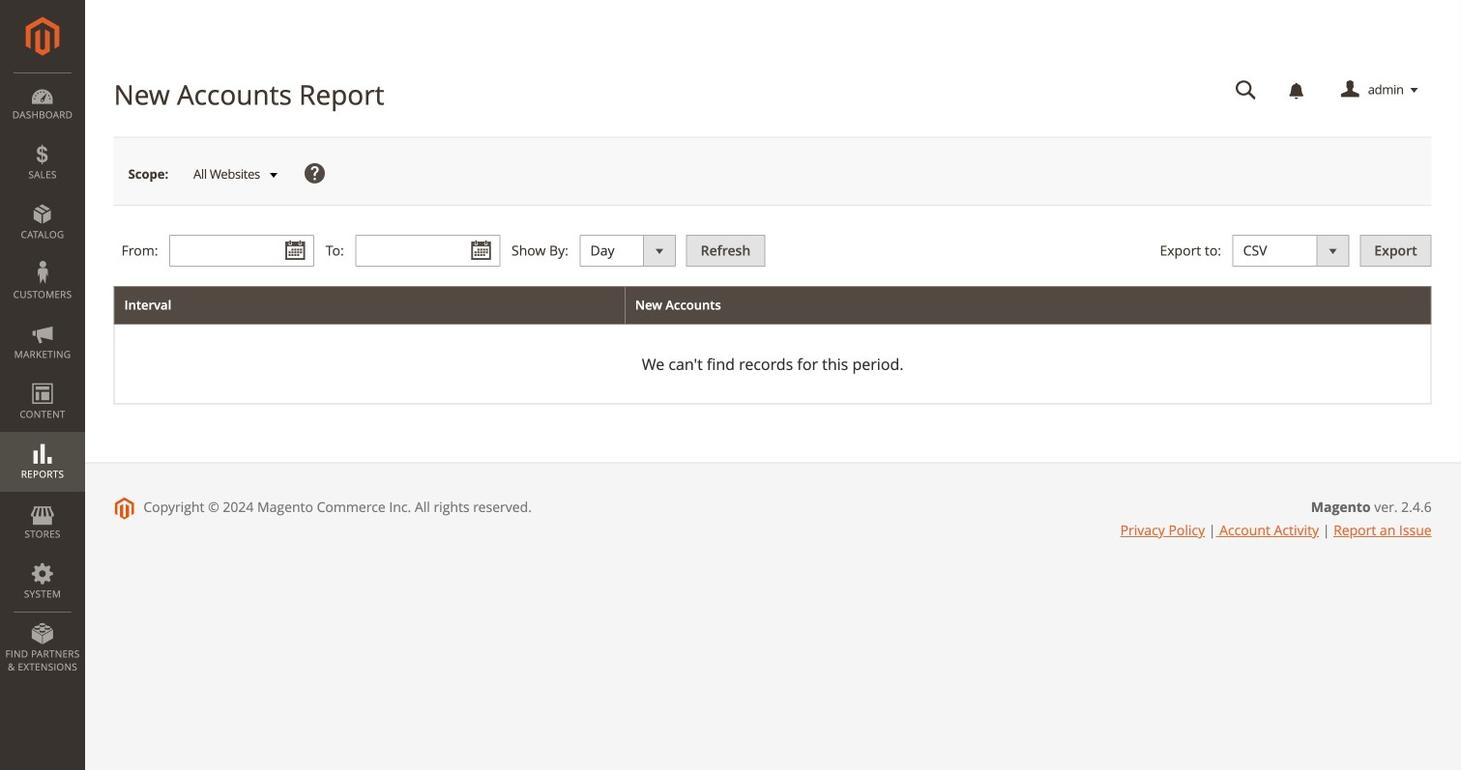 Task type: locate. For each thing, give the bounding box(es) containing it.
magento admin panel image
[[26, 16, 59, 56]]

menu bar
[[0, 73, 85, 684]]

None text field
[[169, 235, 314, 267], [355, 235, 500, 267], [169, 235, 314, 267], [355, 235, 500, 267]]

None text field
[[1222, 73, 1270, 107]]



